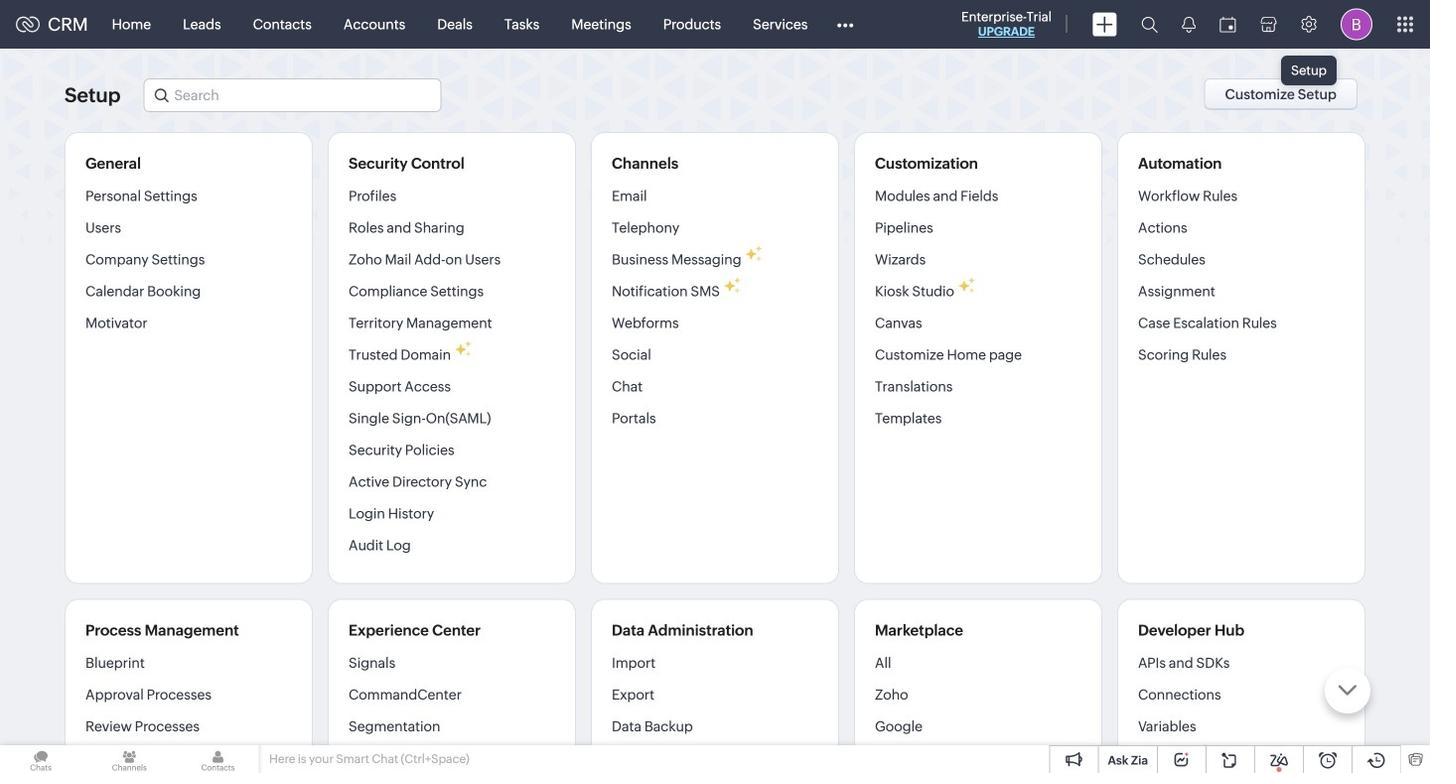 Task type: locate. For each thing, give the bounding box(es) containing it.
channels image
[[89, 746, 170, 774]]

None field
[[143, 78, 441, 112]]

logo image
[[16, 16, 40, 32]]

search element
[[1129, 0, 1170, 49]]

search image
[[1141, 16, 1158, 33]]

signals element
[[1170, 0, 1208, 49]]

contacts image
[[177, 746, 259, 774]]

calendar image
[[1220, 16, 1237, 32]]

signals image
[[1182, 16, 1196, 33]]

profile element
[[1329, 0, 1385, 48]]



Task type: describe. For each thing, give the bounding box(es) containing it.
profile image
[[1341, 8, 1373, 40]]

chats image
[[0, 746, 82, 774]]

Search text field
[[144, 79, 440, 111]]

create menu element
[[1081, 0, 1129, 48]]

Other Modules field
[[824, 8, 866, 40]]

create menu image
[[1093, 12, 1117, 36]]



Task type: vqa. For each thing, say whether or not it's contained in the screenshot.
Search Folder text box
no



